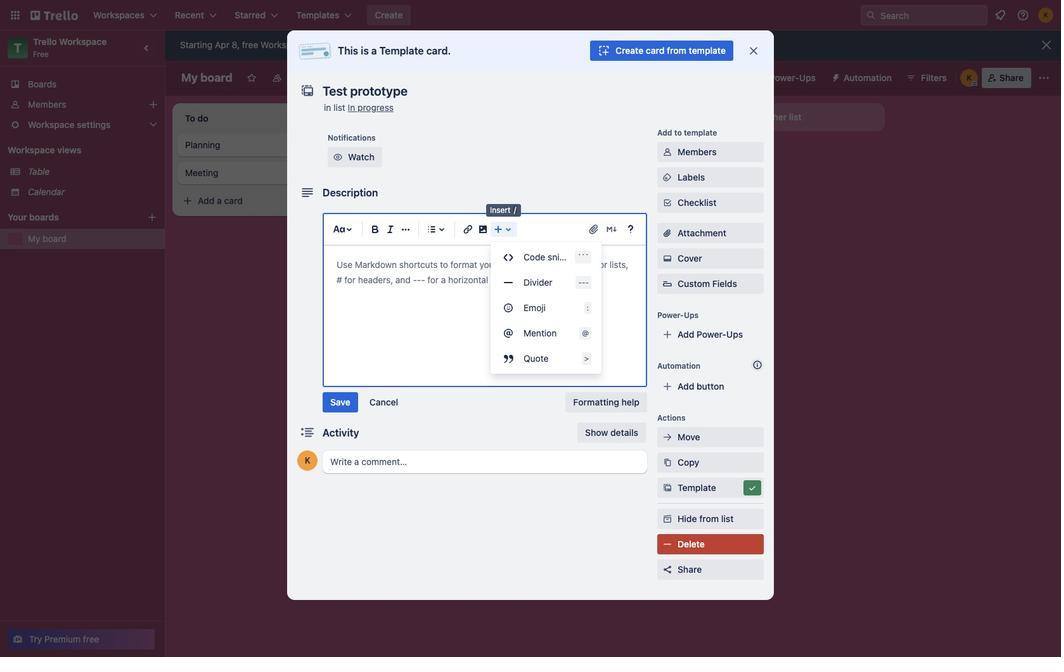 Task type: describe. For each thing, give the bounding box(es) containing it.
0 vertical spatial share button
[[982, 68, 1032, 88]]

custom
[[678, 278, 710, 289]]

0 horizontal spatial list
[[334, 102, 345, 113]]

supplies
[[422, 139, 456, 150]]

create from template… image
[[505, 214, 515, 224]]

1 vertical spatial template
[[684, 128, 717, 138]]

move link
[[658, 427, 764, 448]]

add a card for planning
[[198, 195, 243, 206]]

star or unstar board image
[[246, 73, 257, 83]]

add another list button
[[713, 103, 885, 131]]

add button
[[678, 381, 725, 392]]

office
[[397, 139, 420, 150]]

0 horizontal spatial is
[[361, 45, 369, 56]]

emoji image
[[501, 301, 516, 316]]

10
[[382, 39, 391, 50]]

description
[[323, 187, 378, 198]]

collaborators.
[[394, 39, 450, 50]]

code
[[524, 252, 545, 263]]

text styles image
[[332, 222, 347, 237]]

your boards with 1 items element
[[8, 210, 128, 225]]

calendar
[[28, 186, 65, 197]]

meeting
[[185, 167, 218, 178]]

template inside button
[[678, 483, 716, 493]]

open information menu image
[[1017, 9, 1030, 22]]

cover link
[[658, 249, 764, 269]]

1 vertical spatial power-
[[658, 311, 684, 320]]

image image
[[476, 222, 491, 237]]

add to template
[[658, 128, 717, 138]]

hide
[[678, 514, 697, 524]]

sm image for cover
[[661, 252, 674, 265]]

workspace for workspace views
[[8, 145, 55, 155]]

boards link
[[0, 74, 165, 94]]

kendallparks02 (kendallparks02) image
[[297, 451, 318, 471]]

copy
[[678, 457, 700, 468]]

table
[[28, 166, 50, 177]]

0 horizontal spatial template
[[380, 45, 424, 56]]

meeting link
[[185, 167, 332, 179]]

custom fields
[[678, 278, 737, 289]]

add board image
[[147, 212, 157, 223]]

help
[[622, 397, 640, 408]]

divider
[[524, 277, 553, 288]]

1 - from the left
[[579, 278, 582, 287]]

2 - from the left
[[582, 278, 586, 287]]

0 vertical spatial members
[[28, 99, 66, 110]]

board inside text field
[[201, 71, 232, 84]]

italic ⌘i image
[[383, 222, 398, 237]]

1 vertical spatial board
[[43, 233, 67, 244]]

premium
[[44, 634, 81, 645]]

visible
[[336, 72, 363, 83]]

planning link
[[185, 139, 332, 152]]

my inside my board link
[[28, 233, 40, 244]]

power- inside button
[[770, 72, 799, 83]]

0 horizontal spatial share button
[[658, 560, 764, 580]]

actions
[[658, 413, 686, 423]]

hide from list link
[[658, 509, 764, 529]]

labels link
[[658, 167, 764, 188]]

workspace for workspace visible
[[287, 72, 334, 83]]

1 horizontal spatial free
[[242, 39, 258, 50]]

will
[[313, 39, 326, 50]]

board
[[394, 72, 419, 83]]

limited
[[342, 39, 369, 50]]

hide from list
[[678, 514, 734, 524]]

view markdown image
[[606, 223, 618, 236]]

:
[[587, 304, 589, 312]]

show details
[[585, 427, 639, 438]]

delete link
[[658, 535, 764, 555]]

checklist button
[[658, 193, 764, 213]]

more
[[478, 39, 499, 50]]

save
[[330, 397, 350, 408]]

attachment
[[678, 228, 727, 238]]

Main content area, start typing to enter text. text field
[[337, 257, 633, 288]]

save button
[[323, 392, 358, 413]]

my board inside board name text field
[[181, 71, 232, 84]]

8,
[[232, 39, 240, 50]]

power-ups button
[[744, 68, 824, 88]]

0 notifications image
[[993, 8, 1008, 23]]

1 horizontal spatial to
[[674, 128, 682, 138]]

1 vertical spatial power-ups
[[658, 311, 699, 320]]

free inside 'button'
[[83, 634, 99, 645]]

>
[[584, 354, 589, 363]]

1 vertical spatial members
[[678, 146, 717, 157]]

my board link
[[28, 233, 157, 245]]

0 vertical spatial to
[[371, 39, 380, 50]]

bold ⌘b image
[[368, 222, 383, 237]]

apr
[[215, 39, 229, 50]]

in list in progress
[[324, 102, 394, 113]]

watch
[[348, 152, 375, 162]]

code snippet ```
[[524, 252, 589, 263]]

starting apr 8, free workspaces will be limited to 10 collaborators. learn more about collaborator limits
[[180, 39, 600, 50]]

move
[[678, 432, 700, 443]]

list for add another list
[[789, 112, 802, 122]]

quote image
[[501, 351, 516, 366]]

getting
[[365, 139, 394, 150]]

0 horizontal spatial kendallparks02 (kendallparks02) image
[[960, 69, 978, 87]]

workspace inside trello workspace free
[[59, 36, 107, 47]]

table link
[[28, 165, 157, 178]]

/
[[514, 206, 516, 215]]

a down meeting
[[217, 195, 222, 206]]

sm image for move
[[661, 431, 674, 444]]

add a card for getting office supplies
[[378, 213, 423, 224]]

back to home image
[[30, 5, 78, 25]]

limits
[[579, 39, 600, 50]]

progress
[[358, 102, 394, 113]]

quote
[[524, 353, 549, 364]]

0 horizontal spatial share
[[678, 564, 702, 575]]

1 vertical spatial automation
[[658, 361, 701, 371]]

sm image for members
[[661, 146, 674, 159]]

emoji
[[524, 302, 546, 313]]

sm image for watch
[[332, 151, 344, 164]]

show menu image
[[1038, 72, 1051, 84]]

add a card button for planning
[[178, 191, 317, 211]]

about
[[501, 39, 525, 50]]

@
[[582, 329, 589, 337]]

mention image
[[501, 326, 516, 341]]

in progress link
[[348, 102, 394, 113]]

views
[[57, 145, 81, 155]]

template inside the create card from template button
[[689, 45, 726, 56]]

a right bold ⌘b icon
[[397, 213, 402, 224]]

free
[[33, 49, 49, 59]]

ups inside button
[[799, 72, 816, 83]]

this is a template card.
[[338, 45, 451, 56]]

getting office supplies link
[[365, 139, 512, 152]]

workspace views
[[8, 145, 81, 155]]

template button
[[658, 478, 764, 498]]

sm image for hide from list
[[661, 513, 674, 526]]

Write a comment text field
[[323, 451, 647, 474]]



Task type: locate. For each thing, give the bounding box(es) containing it.
share button down delete link
[[658, 560, 764, 580]]

0 horizontal spatial my board
[[28, 233, 67, 244]]

0 horizontal spatial add a card button
[[178, 191, 317, 211]]

sm image left hide
[[661, 513, 674, 526]]

template
[[689, 45, 726, 56], [684, 128, 717, 138]]

create inside button
[[616, 45, 644, 56]]

0 horizontal spatial create
[[375, 10, 403, 20]]

0 vertical spatial workspace
[[59, 36, 107, 47]]

power- down custom fields button
[[697, 329, 727, 340]]

card
[[646, 45, 665, 56], [398, 185, 414, 194], [224, 195, 243, 206], [404, 213, 423, 224]]

share button
[[982, 68, 1032, 88], [658, 560, 764, 580]]

free
[[242, 39, 258, 50], [83, 634, 99, 645]]

workspace down will
[[287, 72, 334, 83]]

card.
[[426, 45, 451, 56]]

workspace visible button
[[264, 68, 370, 88]]

workspace visible
[[287, 72, 363, 83]]

0 vertical spatial board
[[201, 71, 232, 84]]

create from template… image up text styles icon at the left of the page
[[325, 196, 335, 206]]

power- up another
[[770, 72, 799, 83]]

board
[[201, 71, 232, 84], [43, 233, 67, 244]]

0 vertical spatial create from template… image
[[685, 139, 695, 149]]

members link down boards
[[0, 94, 165, 115]]

sm image inside cover link
[[661, 252, 674, 265]]

try
[[29, 634, 42, 645]]

1 vertical spatial my
[[28, 233, 40, 244]]

2 horizontal spatial workspace
[[287, 72, 334, 83]]

snippet
[[548, 252, 578, 263]]

to left "10"
[[371, 39, 380, 50]]

list for hide from list
[[721, 514, 734, 524]]

my down your boards on the top left of page
[[28, 233, 40, 244]]

add power-ups link
[[658, 325, 764, 345]]

create from template… image
[[685, 139, 695, 149], [325, 196, 335, 206]]

ups up add another list button
[[799, 72, 816, 83]]

sm image right power-ups button
[[826, 68, 844, 86]]

power- down custom
[[658, 311, 684, 320]]

add inside button
[[678, 381, 695, 392]]

1 vertical spatial this
[[380, 185, 396, 194]]

sm image inside delete link
[[661, 538, 674, 551]]

add a card button for getting office supplies
[[358, 209, 497, 229]]

add a card down meeting
[[198, 195, 243, 206]]

0 horizontal spatial this
[[338, 45, 358, 56]]

template down copy in the bottom of the page
[[678, 483, 716, 493]]

sm image inside watch button
[[332, 151, 344, 164]]

0 horizontal spatial automation
[[658, 361, 701, 371]]

0 vertical spatial members link
[[0, 94, 165, 115]]

template up board 'link'
[[380, 45, 424, 56]]

members down boards
[[28, 99, 66, 110]]

custom fields button
[[658, 278, 764, 290]]

add a card button down this card is a template.
[[358, 209, 497, 229]]

1 vertical spatial share
[[678, 564, 702, 575]]

menu containing code snippet
[[491, 245, 602, 372]]

0 vertical spatial my
[[181, 71, 198, 84]]

labels
[[678, 172, 705, 183]]

0 horizontal spatial ups
[[684, 311, 699, 320]]

1 horizontal spatial add a card
[[378, 213, 423, 224]]

ups up add power-ups
[[684, 311, 699, 320]]

0 vertical spatial free
[[242, 39, 258, 50]]

create up starting apr 8, free workspaces will be limited to 10 collaborators. learn more about collaborator limits
[[375, 10, 403, 20]]

1 horizontal spatial my board
[[181, 71, 232, 84]]

0 vertical spatial template
[[689, 45, 726, 56]]

1 horizontal spatial list
[[721, 514, 734, 524]]

automation inside button
[[844, 72, 892, 83]]

workspaces
[[261, 39, 311, 50]]

0 horizontal spatial members link
[[0, 94, 165, 115]]

1 horizontal spatial power-ups
[[770, 72, 816, 83]]

add inside button
[[736, 112, 752, 122]]

collaborator
[[527, 39, 576, 50]]

my board down starting
[[181, 71, 232, 84]]

kendallparks02 (kendallparks02) image right open information menu icon
[[1039, 8, 1054, 23]]

workspace inside button
[[287, 72, 334, 83]]

sm image left copy in the bottom of the page
[[661, 457, 674, 469]]

1 horizontal spatial create
[[616, 45, 644, 56]]

kendallparks02 (kendallparks02) image right filters
[[960, 69, 978, 87]]

list right another
[[789, 112, 802, 122]]

list inside button
[[789, 112, 802, 122]]

sm image for automation
[[826, 68, 844, 86]]

2 vertical spatial power-
[[697, 329, 727, 340]]

automation button
[[826, 68, 900, 88]]

power-ups
[[770, 72, 816, 83], [658, 311, 699, 320]]

is left 'template.'
[[416, 185, 422, 194]]

1 vertical spatial members link
[[658, 142, 764, 162]]

add
[[736, 112, 752, 122], [658, 128, 672, 138], [198, 195, 215, 206], [378, 213, 395, 224], [678, 329, 695, 340], [678, 381, 695, 392]]

ups down fields at the top
[[727, 329, 743, 340]]

to
[[371, 39, 380, 50], [674, 128, 682, 138]]

from
[[667, 45, 687, 56], [700, 514, 719, 524]]

menu
[[491, 245, 602, 372]]

power-ups up add another list button
[[770, 72, 816, 83]]

free right the premium
[[83, 634, 99, 645]]

editor toolbar toolbar
[[329, 219, 641, 374]]

sm image
[[826, 68, 844, 86], [332, 151, 344, 164], [661, 457, 674, 469], [661, 513, 674, 526], [661, 538, 674, 551]]

1 vertical spatial workspace
[[287, 72, 334, 83]]

0 vertical spatial share
[[1000, 72, 1024, 83]]

menu inside editor toolbar toolbar
[[491, 245, 602, 372]]

t link
[[8, 38, 28, 58]]

from inside the hide from list link
[[700, 514, 719, 524]]

0 vertical spatial kendallparks02 (kendallparks02) image
[[1039, 8, 1054, 23]]

1 vertical spatial create
[[616, 45, 644, 56]]

0 horizontal spatial power-
[[658, 311, 684, 320]]

share button left show menu image
[[982, 68, 1032, 88]]

-
[[579, 278, 582, 287], [582, 278, 586, 287], [586, 278, 589, 287]]

this up visible
[[338, 45, 358, 56]]

add a card
[[198, 195, 243, 206], [378, 213, 423, 224]]

Search field
[[876, 6, 987, 25]]

sm image inside the hide from list link
[[661, 513, 674, 526]]

sm image
[[661, 146, 674, 159], [661, 171, 674, 184], [661, 252, 674, 265], [661, 431, 674, 444], [661, 482, 674, 495], [746, 482, 759, 495]]

power-ups down custom
[[658, 311, 699, 320]]

in
[[348, 102, 355, 113]]

primary element
[[0, 0, 1061, 30]]

from inside the create card from template button
[[667, 45, 687, 56]]

share
[[1000, 72, 1024, 83], [678, 564, 702, 575]]

tooltip containing insert
[[486, 204, 521, 217]]

learn
[[452, 39, 475, 50]]

0 horizontal spatial my
[[28, 233, 40, 244]]

board down apr
[[201, 71, 232, 84]]

add a card left lists image
[[378, 213, 423, 224]]

0 vertical spatial automation
[[844, 72, 892, 83]]

details
[[611, 427, 639, 438]]

create for create
[[375, 10, 403, 20]]

0 horizontal spatial to
[[371, 39, 380, 50]]

activity
[[323, 427, 359, 439]]

2 horizontal spatial list
[[789, 112, 802, 122]]

1 vertical spatial my board
[[28, 233, 67, 244]]

workspace up table
[[8, 145, 55, 155]]

create right limits
[[616, 45, 644, 56]]

trello workspace free
[[33, 36, 107, 59]]

1 horizontal spatial share button
[[982, 68, 1032, 88]]

a left 'template.'
[[424, 185, 428, 194]]

automation
[[844, 72, 892, 83], [658, 361, 701, 371]]

0 horizontal spatial board
[[43, 233, 67, 244]]

1 vertical spatial add a card
[[378, 213, 423, 224]]

sm image for copy
[[661, 457, 674, 469]]

your
[[8, 212, 27, 223]]

sm image left 'watch'
[[332, 151, 344, 164]]

1 horizontal spatial ups
[[727, 329, 743, 340]]

1 horizontal spatial members link
[[658, 142, 764, 162]]

0 vertical spatial ups
[[799, 72, 816, 83]]

automation up add button on the right bottom of the page
[[658, 361, 701, 371]]

my board
[[181, 71, 232, 84], [28, 233, 67, 244]]

1 vertical spatial share button
[[658, 560, 764, 580]]

this for this card is a template.
[[380, 185, 396, 194]]

automation left the filters button
[[844, 72, 892, 83]]

cancel
[[370, 397, 398, 408]]

2 vertical spatial ups
[[727, 329, 743, 340]]

copy link
[[658, 453, 764, 473]]

0 vertical spatial template
[[380, 45, 424, 56]]

2 horizontal spatial power-
[[770, 72, 799, 83]]

sm image inside automation button
[[826, 68, 844, 86]]

this
[[338, 45, 358, 56], [380, 185, 396, 194]]

add a card button down meeting link
[[178, 191, 317, 211]]

to up labels
[[674, 128, 682, 138]]

workspace right trello
[[59, 36, 107, 47]]

notifications
[[328, 133, 376, 143]]

add another list
[[736, 112, 802, 122]]

fields
[[713, 278, 737, 289]]

list
[[334, 102, 345, 113], [789, 112, 802, 122], [721, 514, 734, 524]]

attach and insert link image
[[588, 223, 600, 236]]

sm image left delete on the right
[[661, 538, 674, 551]]

members link up 'labels' link
[[658, 142, 764, 162]]

this right description
[[380, 185, 396, 194]]

create for create card from template
[[616, 45, 644, 56]]

add power-ups
[[678, 329, 743, 340]]

more formatting image
[[398, 222, 413, 237]]

attachment button
[[658, 223, 764, 243]]

sm image for delete
[[661, 538, 674, 551]]

sm image for template
[[661, 482, 674, 495]]

1 horizontal spatial power-
[[697, 329, 727, 340]]

divider image
[[501, 275, 516, 290]]

planning
[[185, 139, 220, 150]]

0 vertical spatial this
[[338, 45, 358, 56]]

list right in
[[334, 102, 345, 113]]

create inside button
[[375, 10, 403, 20]]

my down starting
[[181, 71, 198, 84]]

```
[[578, 253, 589, 261]]

1 horizontal spatial template
[[678, 483, 716, 493]]

2 vertical spatial workspace
[[8, 145, 55, 155]]

members link
[[0, 94, 165, 115], [658, 142, 764, 162]]

calendar link
[[28, 186, 157, 198]]

share left show menu image
[[1000, 72, 1024, 83]]

1 horizontal spatial is
[[416, 185, 422, 194]]

sm image inside the copy link
[[661, 457, 674, 469]]

0 horizontal spatial from
[[667, 45, 687, 56]]

create button
[[367, 5, 411, 25]]

sm image for labels
[[661, 171, 674, 184]]

1 horizontal spatial share
[[1000, 72, 1024, 83]]

1 horizontal spatial from
[[700, 514, 719, 524]]

0 vertical spatial add a card
[[198, 195, 243, 206]]

create from template… image down add to template
[[685, 139, 695, 149]]

1 vertical spatial create from template… image
[[325, 196, 335, 206]]

1 vertical spatial free
[[83, 634, 99, 645]]

0 vertical spatial my board
[[181, 71, 232, 84]]

cancel button
[[362, 392, 406, 413]]

link image
[[460, 222, 476, 237]]

1 vertical spatial template
[[678, 483, 716, 493]]

lists image
[[424, 222, 439, 237]]

0 horizontal spatial create from template… image
[[325, 196, 335, 206]]

try premium free
[[29, 634, 99, 645]]

0 vertical spatial create
[[375, 10, 403, 20]]

sm image inside 'labels' link
[[661, 171, 674, 184]]

tooltip
[[486, 204, 521, 217]]

0 horizontal spatial power-ups
[[658, 311, 699, 320]]

1 vertical spatial from
[[700, 514, 719, 524]]

your boards
[[8, 212, 59, 223]]

be
[[329, 39, 339, 50]]

0 horizontal spatial add a card
[[198, 195, 243, 206]]

None text field
[[316, 80, 735, 103]]

0 vertical spatial from
[[667, 45, 687, 56]]

1 vertical spatial kendallparks02 (kendallparks02) image
[[960, 69, 978, 87]]

this card is a template.
[[380, 185, 464, 194]]

this for this is a template card.
[[338, 45, 358, 56]]

1 horizontal spatial members
[[678, 146, 717, 157]]

show details link
[[578, 423, 646, 443]]

1 horizontal spatial my
[[181, 71, 198, 84]]

boards
[[29, 212, 59, 223]]

is left "10"
[[361, 45, 369, 56]]

1 horizontal spatial kendallparks02 (kendallparks02) image
[[1039, 8, 1054, 23]]

board link
[[373, 68, 427, 88]]

open help dialog image
[[623, 222, 639, 237]]

1 vertical spatial is
[[416, 185, 422, 194]]

0 vertical spatial power-ups
[[770, 72, 816, 83]]

my board down the boards
[[28, 233, 67, 244]]

template
[[380, 45, 424, 56], [678, 483, 716, 493]]

Board name text field
[[175, 68, 239, 88]]

trello
[[33, 36, 57, 47]]

1 horizontal spatial create from template… image
[[685, 139, 695, 149]]

insert
[[490, 206, 511, 215]]

0 horizontal spatial members
[[28, 99, 66, 110]]

1 vertical spatial to
[[674, 128, 682, 138]]

code snippet image
[[501, 250, 516, 265]]

power-ups inside button
[[770, 72, 816, 83]]

sm image inside move link
[[661, 431, 674, 444]]

1 horizontal spatial this
[[380, 185, 396, 194]]

button
[[697, 381, 725, 392]]

my inside board name text field
[[181, 71, 198, 84]]

board down the boards
[[43, 233, 67, 244]]

0 vertical spatial power-
[[770, 72, 799, 83]]

insert /
[[490, 206, 516, 215]]

free right 8,
[[242, 39, 258, 50]]

1 horizontal spatial workspace
[[59, 36, 107, 47]]

ups
[[799, 72, 816, 83], [684, 311, 699, 320], [727, 329, 743, 340]]

3 - from the left
[[586, 278, 589, 287]]

trello workspace link
[[33, 36, 107, 47]]

1 horizontal spatial board
[[201, 71, 232, 84]]

share down delete on the right
[[678, 564, 702, 575]]

kendallparks02 (kendallparks02) image
[[1039, 8, 1054, 23], [960, 69, 978, 87]]

search image
[[866, 10, 876, 20]]

formatting
[[573, 397, 619, 408]]

a
[[371, 45, 377, 56], [424, 185, 428, 194], [217, 195, 222, 206], [397, 213, 402, 224]]

boards
[[28, 79, 57, 89]]

0 vertical spatial is
[[361, 45, 369, 56]]

members down add to template
[[678, 146, 717, 157]]

0 horizontal spatial free
[[83, 634, 99, 645]]

another
[[755, 112, 787, 122]]

2 horizontal spatial ups
[[799, 72, 816, 83]]

1 vertical spatial ups
[[684, 311, 699, 320]]

formatting help
[[573, 397, 640, 408]]

a left "10"
[[371, 45, 377, 56]]

list up delete link
[[721, 514, 734, 524]]

checklist
[[678, 197, 717, 208]]

0 horizontal spatial workspace
[[8, 145, 55, 155]]

learn more about collaborator limits link
[[452, 39, 600, 50]]

1 horizontal spatial automation
[[844, 72, 892, 83]]



Task type: vqa. For each thing, say whether or not it's contained in the screenshot.
the top is
yes



